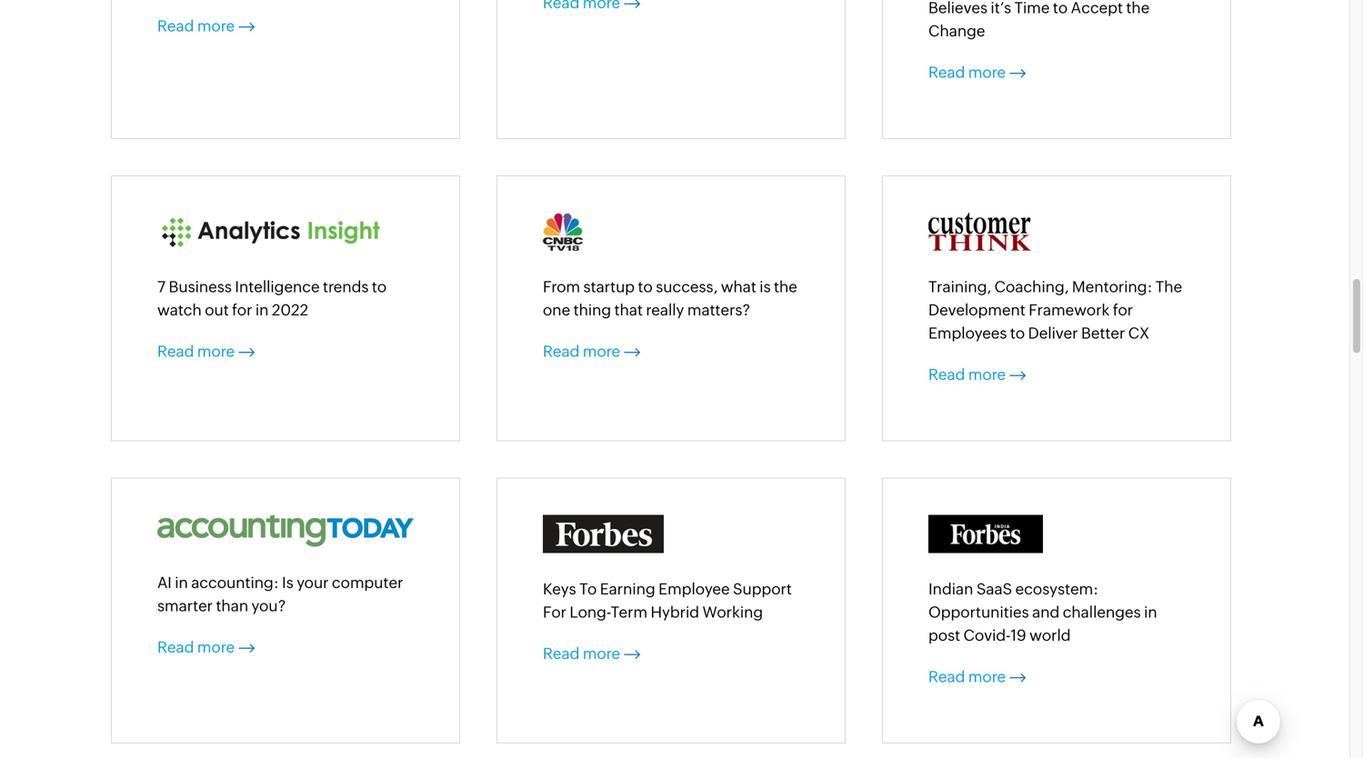 Task type: describe. For each thing, give the bounding box(es) containing it.
working
[[703, 603, 763, 621]]

training, coaching, mentoring: the development framework for employees to deliver better cx
[[929, 278, 1182, 342]]

training, coaching, mentoring: the development framework for employees to deliver better cx link
[[929, 278, 1182, 342]]

to inside from startup to success, what is the one thing that really matters?
[[638, 278, 653, 296]]

read more link for 7 business intelligence trends to watch out for in 2022
[[157, 342, 255, 360]]

cx
[[1128, 324, 1150, 342]]

development
[[929, 301, 1026, 319]]

from
[[543, 278, 580, 296]]

from startup to success, what is the one thing that really matters? link
[[543, 278, 797, 319]]

read more link for training, coaching, mentoring: the development framework for employees to deliver better cx
[[929, 366, 1026, 383]]

in inside 7 business intelligence trends to watch out for in 2022
[[255, 301, 269, 319]]

challenges
[[1063, 603, 1141, 621]]

your
[[297, 574, 329, 591]]

from startup to success, what is the one thing that really matters?
[[543, 278, 797, 319]]

in inside ai in accounting: is your computer smarter than you?
[[175, 574, 188, 591]]

indian saas ecosystem: opportunities and challenges in post covid-19 world
[[929, 580, 1157, 644]]

19
[[1011, 627, 1026, 644]]

zoho_general_pages image for coaching,
[[929, 213, 1031, 251]]

read more link for keys to earning employee support for long-term hybrid working
[[543, 645, 640, 663]]

ecosystem:
[[1016, 580, 1099, 598]]

for
[[543, 603, 567, 621]]

you?
[[251, 597, 286, 615]]

indian
[[929, 580, 973, 598]]

zoho_general_pages image for saas
[[929, 515, 1043, 553]]

7 business intelligence trends to watch out for in 2022
[[157, 278, 387, 319]]

mentoring:
[[1072, 278, 1153, 296]]

read for ai in accounting: is your computer smarter than you?
[[157, 638, 194, 656]]

is
[[760, 278, 771, 296]]

world
[[1030, 627, 1071, 644]]

ai in accounting: is your computer smarter than you?
[[157, 574, 403, 615]]

in inside "indian saas ecosystem: opportunities and challenges in post covid-19 world"
[[1144, 603, 1157, 621]]

framework
[[1029, 301, 1110, 319]]

success,
[[656, 278, 718, 296]]

coaching,
[[995, 278, 1069, 296]]

really
[[646, 301, 684, 319]]

deliver
[[1028, 324, 1078, 342]]

post
[[929, 627, 960, 644]]

the
[[774, 278, 797, 296]]

covid-
[[964, 627, 1011, 644]]

read more for training, coaching, mentoring: the development framework for employees to deliver better cx
[[929, 366, 1006, 383]]

zoho_general_pages image for to
[[543, 515, 664, 553]]

employees
[[929, 324, 1007, 342]]

ai
[[157, 574, 172, 591]]

zoho_general_pages image for startup
[[543, 213, 583, 251]]

than
[[216, 597, 248, 615]]

what
[[721, 278, 757, 296]]

watch
[[157, 301, 202, 319]]



Task type: locate. For each thing, give the bounding box(es) containing it.
read for keys to earning employee support for long-term hybrid working
[[543, 645, 580, 663]]

one
[[543, 301, 570, 319]]

to left deliver
[[1010, 324, 1025, 342]]

term
[[611, 603, 648, 621]]

read more link for indian saas ecosystem: opportunities and challenges in post covid-19 world
[[929, 668, 1026, 686]]

to right trends
[[372, 278, 387, 296]]

for
[[232, 301, 252, 319], [1113, 301, 1133, 319]]

read
[[157, 17, 194, 35], [929, 63, 965, 81], [157, 342, 194, 360], [543, 342, 580, 360], [929, 366, 965, 383], [157, 638, 194, 656], [543, 645, 580, 663], [929, 668, 965, 686]]

zoho_general_pages image for in
[[157, 515, 414, 547]]

startup
[[583, 278, 635, 296]]

read more link for ai in accounting: is your computer smarter than you?
[[157, 638, 255, 656]]

to
[[372, 278, 387, 296], [638, 278, 653, 296], [1010, 324, 1025, 342]]

support
[[733, 580, 792, 598]]

2 horizontal spatial in
[[1144, 603, 1157, 621]]

keys
[[543, 580, 576, 598]]

employee
[[659, 580, 730, 598]]

zoho_general_pages image
[[157, 213, 384, 251], [543, 213, 583, 251], [929, 213, 1031, 251], [157, 515, 414, 547], [543, 515, 664, 553], [929, 515, 1043, 553]]

intelligence
[[235, 278, 320, 296]]

read more for keys to earning employee support for long-term hybrid working
[[543, 645, 620, 663]]

opportunities
[[929, 603, 1029, 621]]

is
[[282, 574, 294, 591]]

smarter
[[157, 597, 213, 615]]

the
[[1156, 278, 1182, 296]]

1 vertical spatial in
[[175, 574, 188, 591]]

read more for ai in accounting: is your computer smarter than you?
[[157, 638, 235, 656]]

computer
[[332, 574, 403, 591]]

earning
[[600, 580, 655, 598]]

ai in accounting: is your computer smarter than you? link
[[157, 574, 403, 615]]

read more for from startup to success, what is the one thing that really matters?
[[543, 342, 620, 360]]

zoho_general_pages image up saas
[[929, 515, 1043, 553]]

more for indian saas ecosystem: opportunities and challenges in post covid-19 world
[[968, 668, 1006, 686]]

better
[[1081, 324, 1125, 342]]

0 vertical spatial in
[[255, 301, 269, 319]]

1 horizontal spatial for
[[1113, 301, 1133, 319]]

0 horizontal spatial in
[[175, 574, 188, 591]]

read for from startup to success, what is the one thing that really matters?
[[543, 342, 580, 360]]

more for keys to earning employee support for long-term hybrid working
[[583, 645, 620, 663]]

in
[[255, 301, 269, 319], [175, 574, 188, 591], [1144, 603, 1157, 621]]

to inside training, coaching, mentoring: the development framework for employees to deliver better cx
[[1010, 324, 1025, 342]]

zoho_general_pages image up is
[[157, 515, 414, 547]]

more for from startup to success, what is the one thing that really matters?
[[583, 342, 620, 360]]

matters?
[[687, 301, 751, 319]]

keys to earning employee support for long-term hybrid working
[[543, 580, 792, 621]]

read for 7 business intelligence trends to watch out for in 2022
[[157, 342, 194, 360]]

zoho_general_pages image up intelligence
[[157, 213, 384, 251]]

out
[[205, 301, 229, 319]]

0 horizontal spatial for
[[232, 301, 252, 319]]

read more link for from startup to success, what is the one thing that really matters?
[[543, 342, 640, 360]]

and
[[1032, 603, 1060, 621]]

2 horizontal spatial to
[[1010, 324, 1025, 342]]

thing
[[573, 301, 611, 319]]

read more
[[157, 17, 235, 35], [929, 63, 1006, 81], [157, 342, 235, 360], [543, 342, 620, 360], [929, 366, 1006, 383], [157, 638, 235, 656], [543, 645, 620, 663], [929, 668, 1006, 686]]

in right ai
[[175, 574, 188, 591]]

read more for 7 business intelligence trends to watch out for in 2022
[[157, 342, 235, 360]]

business
[[169, 278, 232, 296]]

0 horizontal spatial to
[[372, 278, 387, 296]]

more for 7 business intelligence trends to watch out for in 2022
[[197, 342, 235, 360]]

to
[[579, 580, 597, 598]]

training,
[[929, 278, 991, 296]]

1 horizontal spatial to
[[638, 278, 653, 296]]

7
[[157, 278, 166, 296]]

hybrid
[[651, 603, 699, 621]]

1 horizontal spatial in
[[255, 301, 269, 319]]

for right the out
[[232, 301, 252, 319]]

zoho_general_pages image up to
[[543, 515, 664, 553]]

for down mentoring: on the right of the page
[[1113, 301, 1133, 319]]

to up the that
[[638, 278, 653, 296]]

trends
[[323, 278, 369, 296]]

long-
[[570, 603, 611, 621]]

more for training, coaching, mentoring: the development framework for employees to deliver better cx
[[968, 366, 1006, 383]]

keys to earning employee support for long-term hybrid working link
[[543, 580, 792, 621]]

indian saas ecosystem: opportunities and challenges in post covid-19 world link
[[929, 580, 1157, 644]]

accounting:
[[191, 574, 279, 591]]

7 business intelligence trends to watch out for in 2022 link
[[157, 278, 387, 319]]

2 vertical spatial in
[[1144, 603, 1157, 621]]

2 for from the left
[[1113, 301, 1133, 319]]

for inside training, coaching, mentoring: the development framework for employees to deliver better cx
[[1113, 301, 1133, 319]]

more for ai in accounting: is your computer smarter than you?
[[197, 638, 235, 656]]

2022
[[272, 301, 308, 319]]

zoho_general_pages image up from
[[543, 213, 583, 251]]

saas
[[977, 580, 1012, 598]]

zoho_general_pages image for business
[[157, 213, 384, 251]]

read more link
[[157, 17, 255, 35], [929, 63, 1026, 81], [157, 342, 255, 360], [543, 342, 640, 360], [929, 366, 1026, 383], [157, 638, 255, 656], [543, 645, 640, 663], [929, 668, 1026, 686]]

1 for from the left
[[232, 301, 252, 319]]

for inside 7 business intelligence trends to watch out for in 2022
[[232, 301, 252, 319]]

read for indian saas ecosystem: opportunities and challenges in post covid-19 world
[[929, 668, 965, 686]]

to inside 7 business intelligence trends to watch out for in 2022
[[372, 278, 387, 296]]

read more for indian saas ecosystem: opportunities and challenges in post covid-19 world
[[929, 668, 1006, 686]]

that
[[614, 301, 643, 319]]

in right challenges
[[1144, 603, 1157, 621]]

zoho_general_pages image up training,
[[929, 213, 1031, 251]]

read for training, coaching, mentoring: the development framework for employees to deliver better cx
[[929, 366, 965, 383]]

in down intelligence
[[255, 301, 269, 319]]

more
[[197, 17, 235, 35], [968, 63, 1006, 81], [197, 342, 235, 360], [583, 342, 620, 360], [968, 366, 1006, 383], [197, 638, 235, 656], [583, 645, 620, 663], [968, 668, 1006, 686]]



Task type: vqa. For each thing, say whether or not it's contained in the screenshot.
Company
no



